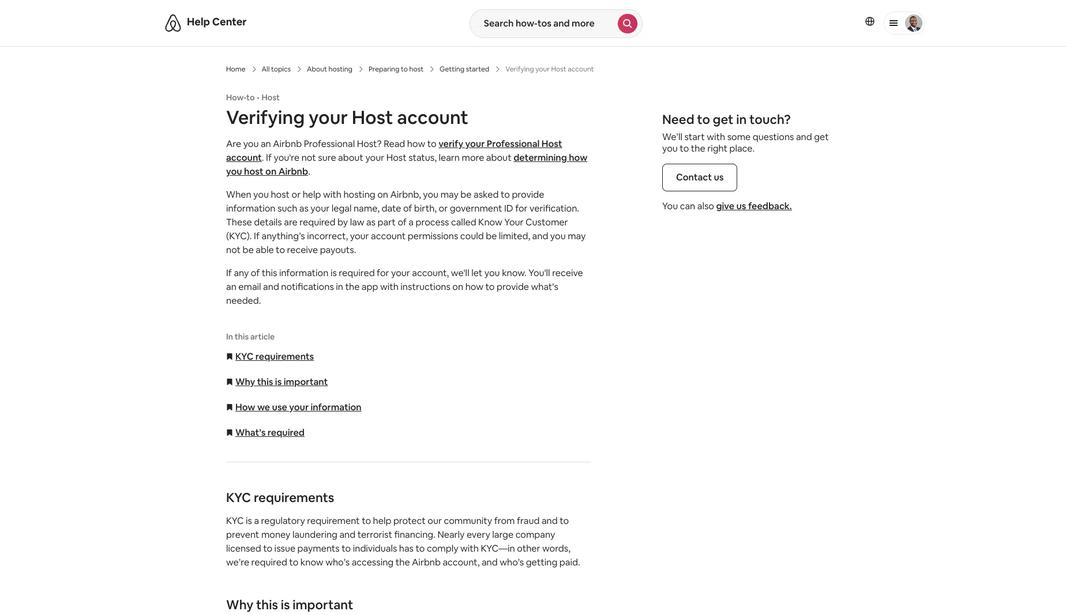 Task type: locate. For each thing, give the bounding box(es) containing it.
1 who's from the left
[[325, 557, 350, 569]]

0 vertical spatial as
[[299, 202, 309, 215]]

may down 'customer'
[[568, 230, 586, 242]]

accessing
[[352, 557, 394, 569]]

0 horizontal spatial about
[[338, 152, 363, 164]]

1 vertical spatial in
[[336, 281, 343, 293]]

why this is important up use
[[235, 376, 328, 388]]

2 vertical spatial of
[[251, 267, 260, 279]]

1 vertical spatial .
[[308, 166, 310, 178]]

0 vertical spatial airbnb
[[273, 138, 302, 150]]

required up app
[[339, 267, 375, 279]]

you inside need to get in touch? we'll start with some questions and get you to the right place.
[[662, 142, 678, 155]]

account inside when you host or help with hosting on airbnb, you may be asked to provide information such as your legal name, date of birth, or government id for verification. these details are required by law as part of a process called know your customer (kyc). if anything's incorrect, your account permissions could be limited, and you may not be able to receive payouts.
[[371, 230, 406, 242]]

law
[[350, 216, 364, 228]]

1 horizontal spatial on
[[452, 281, 463, 293]]

you right are
[[243, 138, 259, 150]]

information right use
[[311, 401, 362, 414]]

important up how we use your information
[[284, 376, 328, 388]]

1 vertical spatial information
[[279, 267, 328, 279]]

important down know
[[293, 597, 353, 613]]

verifying
[[226, 106, 305, 129]]

about
[[338, 152, 363, 164], [486, 152, 511, 164]]

questions
[[753, 131, 794, 143]]

you can also give us feedback.
[[662, 200, 792, 212]]

. for .
[[308, 166, 310, 178]]

of inside if any of this information is required for your account, we'll let you know. you'll receive an email and notifications in the app with instructions on how to provide what's needed.
[[251, 267, 260, 279]]

required inside if any of this information is required for your account, we'll let you know. you'll receive an email and notifications in the app with instructions on how to provide what's needed.
[[339, 267, 375, 279]]

2 vertical spatial information
[[311, 401, 362, 414]]

receive inside when you host or help with hosting on airbnb, you may be asked to provide information such as your legal name, date of birth, or government id for verification. these details are required by law as part of a process called know your customer (kyc). if anything's incorrect, your account permissions could be limited, and you may not be able to receive payouts.
[[287, 244, 318, 256]]

professional
[[304, 138, 355, 150], [487, 138, 540, 150]]

called
[[451, 216, 476, 228]]

account, up "instructions"
[[412, 267, 449, 279]]

0 horizontal spatial professional
[[304, 138, 355, 150]]

1 horizontal spatial be
[[461, 189, 472, 201]]

you right let at the left
[[484, 267, 500, 279]]

hosting
[[329, 65, 352, 74]]

1 horizontal spatial us
[[736, 200, 746, 212]]

1 vertical spatial if
[[254, 230, 260, 242]]

preparing
[[369, 65, 399, 74]]

preparing to host link
[[369, 65, 423, 74]]

with right app
[[380, 281, 399, 293]]

in left app
[[336, 281, 343, 293]]

if inside when you host or help with hosting on airbnb, you may be asked to provide information such as your legal name, date of birth, or government id for verification. these details are required by law as part of a process called know your customer (kyc). if anything's incorrect, your account permissions could be limited, and you may not be able to receive payouts.
[[254, 230, 260, 242]]

2 horizontal spatial the
[[691, 142, 705, 155]]

2 vertical spatial account
[[371, 230, 406, 242]]

get
[[713, 111, 733, 127], [814, 131, 829, 143]]

paid.
[[559, 557, 580, 569]]

this inside if any of this information is required for your account, we'll let you know. you'll receive an email and notifications in the app with instructions on how to provide what's needed.
[[262, 267, 277, 279]]

center
[[212, 15, 247, 28]]

why
[[235, 376, 255, 388], [226, 597, 253, 613]]

provide up the id
[[512, 189, 544, 201]]

on down we'll
[[452, 281, 463, 293]]

requirement
[[307, 515, 360, 527]]

2 about from the left
[[486, 152, 511, 164]]

email
[[238, 281, 261, 293]]

1 vertical spatial on
[[452, 281, 463, 293]]

the left right
[[691, 142, 705, 155]]

kyc requirements up regulatory
[[226, 490, 334, 506]]

and right questions at the right of page
[[796, 131, 812, 143]]

kyc
[[235, 351, 253, 363], [226, 490, 251, 506], [226, 515, 244, 527]]

you inside if any of this information is required for your account, we'll let you know. you'll receive an email and notifications in the app with instructions on how to provide what's needed.
[[484, 267, 500, 279]]

process
[[416, 216, 449, 228]]

1 horizontal spatial for
[[515, 202, 528, 215]]

0 vertical spatial not
[[302, 152, 316, 164]]

the left app
[[345, 281, 360, 293]]

airbnb inside kyc is a regulatory requirement to help protect our community from fraud and to prevent money laundering and terrorist financing. nearly every large company licensed to issue payments to individuals has to comply with kyc—in other words, we're required to know who's accessing the airbnb account, and who's getting paid.
[[412, 557, 441, 569]]

a left the process
[[409, 216, 414, 228]]

government
[[450, 202, 502, 215]]

your down law
[[350, 230, 369, 242]]

0 vertical spatial of
[[403, 202, 412, 215]]

you're
[[274, 152, 299, 164]]

as right such
[[299, 202, 309, 215]]

required inside kyc is a regulatory requirement to help protect our community from fraud and to prevent money laundering and terrorist financing. nearly every large company licensed to issue payments to individuals has to comply with kyc—in other words, we're required to know who's accessing the airbnb account, and who's getting paid.
[[251, 557, 287, 569]]

0 vertical spatial kyc requirements
[[235, 351, 314, 363]]

.
[[262, 152, 264, 164], [308, 166, 310, 178]]

be left able
[[243, 244, 254, 256]]

on down you're
[[265, 166, 276, 178]]

0 horizontal spatial .
[[262, 152, 264, 164]]

1 horizontal spatial receive
[[552, 267, 583, 279]]

1 vertical spatial be
[[486, 230, 497, 242]]

you up birth,
[[423, 189, 438, 201]]

how right the determining
[[569, 152, 587, 164]]

required down issue
[[251, 557, 287, 569]]

status,
[[409, 152, 437, 164]]

are you an airbnb professional host? read how to
[[226, 138, 438, 150]]

1 horizontal spatial who's
[[500, 557, 524, 569]]

requirements
[[255, 351, 314, 363], [254, 490, 334, 506]]

what's required link
[[226, 427, 305, 439]]

if up able
[[254, 230, 260, 242]]

nearly
[[437, 529, 465, 541]]

as
[[299, 202, 309, 215], [366, 216, 376, 228]]

1 horizontal spatial in
[[736, 111, 747, 127]]

1 vertical spatial may
[[568, 230, 586, 242]]

1 vertical spatial account
[[226, 152, 262, 164]]

•
[[257, 92, 259, 103]]

for right the id
[[515, 202, 528, 215]]

host
[[409, 65, 423, 74], [244, 166, 263, 178], [271, 189, 290, 201]]

information inside if any of this information is required for your account, we'll let you know. you'll receive an email and notifications in the app with instructions on how to provide what's needed.
[[279, 267, 328, 279]]

1 vertical spatial receive
[[552, 267, 583, 279]]

your up "instructions"
[[391, 267, 410, 279]]

1 vertical spatial or
[[439, 202, 448, 215]]

professional up sure
[[304, 138, 355, 150]]

in up some
[[736, 111, 747, 127]]

with up 'legal'
[[323, 189, 341, 201]]

any
[[234, 267, 249, 279]]

a
[[409, 216, 414, 228], [254, 515, 259, 527]]

how we use your information
[[235, 401, 362, 414]]

on
[[265, 166, 276, 178], [452, 281, 463, 293]]

the
[[691, 142, 705, 155], [345, 281, 360, 293], [396, 557, 410, 569]]

information up "these"
[[226, 202, 275, 215]]

0 horizontal spatial receive
[[287, 244, 318, 256]]

professional inside verify your professional host account
[[487, 138, 540, 150]]

and down kyc—in at the bottom of the page
[[482, 557, 498, 569]]

of down airbnb,
[[403, 202, 412, 215]]

determining how you host on airbnb link
[[226, 152, 587, 178]]

1 horizontal spatial help
[[373, 515, 391, 527]]

are
[[284, 216, 298, 228]]

2 vertical spatial airbnb
[[412, 557, 441, 569]]

0 horizontal spatial may
[[440, 189, 458, 201]]

of right part
[[398, 216, 407, 228]]

account, inside if any of this information is required for your account, we'll let you know. you'll receive an email and notifications in the app with instructions on how to provide what's needed.
[[412, 267, 449, 279]]

you right when
[[253, 189, 269, 201]]

0 horizontal spatial help
[[303, 189, 321, 201]]

not
[[302, 152, 316, 164], [226, 244, 241, 256]]

0 horizontal spatial a
[[254, 515, 259, 527]]

2 vertical spatial how
[[465, 281, 483, 293]]

2 vertical spatial be
[[243, 244, 254, 256]]

has
[[399, 543, 414, 555]]

1 vertical spatial the
[[345, 281, 360, 293]]

. left you're
[[262, 152, 264, 164]]

we're
[[226, 557, 249, 569]]

account, inside kyc is a regulatory requirement to help protect our community from fraud and to prevent money laundering and terrorist financing. nearly every large company licensed to issue payments to individuals has to comply with kyc—in other words, we're required to know who's accessing the airbnb account, and who's getting paid.
[[443, 557, 480, 569]]

host for to
[[409, 65, 423, 74]]

host inside when you host or help with hosting on airbnb, you may be asked to provide information such as your legal name, date of birth, or government id for verification. these details are required by law as part of a process called know your customer (kyc). if anything's incorrect, your account permissions could be limited, and you may not be able to receive payouts.
[[271, 189, 290, 201]]

who's down payments
[[325, 557, 350, 569]]

your up more
[[465, 138, 485, 150]]

0 vertical spatial important
[[284, 376, 328, 388]]

is inside if any of this information is required for your account, we'll let you know. you'll receive an email and notifications in the app with instructions on how to provide what's needed.
[[330, 267, 337, 279]]

if left any
[[226, 267, 232, 279]]

host up such
[[271, 189, 290, 201]]

provide down know.
[[497, 281, 529, 293]]

or up the process
[[439, 202, 448, 215]]

help inside kyc is a regulatory requirement to help protect our community from fraud and to prevent money laundering and terrorist financing. nearly every large company licensed to issue payments to individuals has to comply with kyc—in other words, we're required to know who's accessing the airbnb account, and who's getting paid.
[[373, 515, 391, 527]]

receive down "anything's"
[[287, 244, 318, 256]]

2 professional from the left
[[487, 138, 540, 150]]

the down the has
[[396, 557, 410, 569]]

2 vertical spatial kyc
[[226, 515, 244, 527]]

to
[[401, 65, 408, 74], [246, 92, 255, 103], [697, 111, 710, 127], [427, 138, 436, 150], [680, 142, 689, 155], [501, 189, 510, 201], [276, 244, 285, 256], [485, 281, 495, 293], [362, 515, 371, 527], [560, 515, 569, 527], [263, 543, 272, 555], [342, 543, 351, 555], [416, 543, 425, 555], [289, 557, 298, 569]]

1 horizontal spatial about
[[486, 152, 511, 164]]

topics
[[271, 65, 291, 74]]

in inside if any of this information is required for your account, we'll let you know. you'll receive an email and notifications in the app with instructions on how to provide what's needed.
[[336, 281, 343, 293]]

1 vertical spatial a
[[254, 515, 259, 527]]

account down part
[[371, 230, 406, 242]]

on inside determining how you host on airbnb
[[265, 166, 276, 178]]

0 horizontal spatial an
[[226, 281, 236, 293]]

provide inside if any of this information is required for your account, we'll let you know. you'll receive an email and notifications in the app with instructions on how to provide what's needed.
[[497, 281, 529, 293]]

in
[[736, 111, 747, 127], [336, 281, 343, 293]]

None search field
[[469, 9, 642, 38]]

kyc requirements down article
[[235, 351, 314, 363]]

with right start on the right top of page
[[707, 131, 725, 143]]

2 horizontal spatial if
[[266, 152, 272, 164]]

0 vertical spatial host
[[409, 65, 423, 74]]

0 horizontal spatial if
[[226, 267, 232, 279]]

. down "are you an airbnb professional host? read how to"
[[308, 166, 310, 178]]

an down any
[[226, 281, 236, 293]]

account
[[397, 106, 468, 129], [226, 152, 262, 164], [371, 230, 406, 242]]

is down issue
[[281, 597, 290, 613]]

what's
[[235, 427, 266, 439]]

with inside when you host or help with hosting on airbnb, you may be asked to provide information such as your legal name, date of birth, or government id for verification. these details are required by law as part of a process called know your customer (kyc). if anything's incorrect, your account permissions could be limited, and you may not be able to receive payouts.
[[323, 189, 341, 201]]

airbnb down comply
[[412, 557, 441, 569]]

from
[[494, 515, 515, 527]]

and down 'customer'
[[532, 230, 548, 242]]

0 horizontal spatial not
[[226, 244, 241, 256]]

help down sure
[[303, 189, 321, 201]]

host inside determining how you host on airbnb
[[244, 166, 263, 178]]

host right preparing
[[409, 65, 423, 74]]

with inside need to get in touch? we'll start with some questions and get you to the right place.
[[707, 131, 725, 143]]

1 horizontal spatial .
[[308, 166, 310, 178]]

is down payouts.
[[330, 267, 337, 279]]

2 vertical spatial the
[[396, 557, 410, 569]]

0 vertical spatial in
[[736, 111, 747, 127]]

for inside when you host or help with hosting on airbnb, you may be asked to provide information such as your legal name, date of birth, or government id for verification. these details are required by law as part of a process called know your customer (kyc). if anything's incorrect, your account permissions could be limited, and you may not be able to receive payouts.
[[515, 202, 528, 215]]

us right the contact
[[714, 171, 724, 183]]

asked
[[474, 189, 499, 201]]

if left you're
[[266, 152, 272, 164]]

0 vertical spatial why
[[235, 376, 255, 388]]

is up the prevent
[[246, 515, 252, 527]]

how inside determining how you host on airbnb
[[569, 152, 587, 164]]

get right questions at the right of page
[[814, 131, 829, 143]]

0 horizontal spatial the
[[345, 281, 360, 293]]

1 horizontal spatial a
[[409, 216, 414, 228]]

us right give
[[736, 200, 746, 212]]

help up terrorist
[[373, 515, 391, 527]]

0 horizontal spatial or
[[292, 189, 301, 201]]

host up when
[[244, 166, 263, 178]]

1 horizontal spatial the
[[396, 557, 410, 569]]

other
[[517, 543, 540, 555]]

0 horizontal spatial how
[[407, 138, 425, 150]]

how inside if any of this information is required for your account, we'll let you know. you'll receive an email and notifications in the app with instructions on how to provide what's needed.
[[465, 281, 483, 293]]

1 about from the left
[[338, 152, 363, 164]]

0 vertical spatial why this is important
[[235, 376, 328, 388]]

0 horizontal spatial host
[[244, 166, 263, 178]]

with inside kyc is a regulatory requirement to help protect our community from fraud and to prevent money laundering and terrorist financing. nearly every large company licensed to issue payments to individuals has to comply with kyc—in other words, we're required to know who's accessing the airbnb account, and who's getting paid.
[[460, 543, 479, 555]]

you up when
[[226, 166, 242, 178]]

1 horizontal spatial get
[[814, 131, 829, 143]]

and right email
[[263, 281, 279, 293]]

when you host or help with hosting on airbnb, you may be asked to provide information such as your legal name, date of birth, or government id for verification. these details are required by law as part of a process called know your customer (kyc). if anything's incorrect, your account permissions could be limited, and you may not be able to receive payouts.
[[226, 189, 586, 256]]

how-
[[226, 92, 246, 103]]

0 vertical spatial receive
[[287, 244, 318, 256]]

getting started
[[440, 65, 489, 74]]

not inside when you host or help with hosting on airbnb, you may be asked to provide information such as your legal name, date of birth, or government id for verification. these details are required by law as part of a process called know your customer (kyc). if anything's incorrect, your account permissions could be limited, and you may not be able to receive payouts.
[[226, 244, 241, 256]]

2 vertical spatial host
[[271, 189, 290, 201]]

1 vertical spatial as
[[366, 216, 376, 228]]

these
[[226, 216, 252, 228]]

be down know
[[486, 230, 497, 242]]

why this is important down know
[[226, 597, 353, 613]]

how up status,
[[407, 138, 425, 150]]

may up government
[[440, 189, 458, 201]]

0 vertical spatial on
[[265, 166, 276, 178]]

id
[[504, 202, 513, 215]]

details
[[254, 216, 282, 228]]

account, down comply
[[443, 557, 480, 569]]

airbnb down you're
[[278, 166, 308, 178]]

0 horizontal spatial who's
[[325, 557, 350, 569]]

2 horizontal spatial how
[[569, 152, 587, 164]]

2 horizontal spatial host
[[409, 65, 423, 74]]

why up 'how'
[[235, 376, 255, 388]]

and up company
[[542, 515, 558, 527]]

learn
[[439, 152, 460, 164]]

every
[[467, 529, 490, 541]]

0 vertical spatial a
[[409, 216, 414, 228]]

of right any
[[251, 267, 260, 279]]

or up such
[[292, 189, 301, 201]]

2 vertical spatial if
[[226, 267, 232, 279]]

getting
[[526, 557, 557, 569]]

how down let at the left
[[465, 281, 483, 293]]

as right law
[[366, 216, 376, 228]]

account up verify
[[397, 106, 468, 129]]

an down verifying
[[261, 138, 271, 150]]

us
[[714, 171, 724, 183], [736, 200, 746, 212]]

also
[[697, 200, 714, 212]]

with down every
[[460, 543, 479, 555]]

receive inside if any of this information is required for your account, we'll let you know. you'll receive an email and notifications in the app with instructions on how to provide what's needed.
[[552, 267, 583, 279]]

0 horizontal spatial on
[[265, 166, 276, 178]]

1 horizontal spatial or
[[439, 202, 448, 215]]

your inside if any of this information is required for your account, we'll let you know. you'll receive an email and notifications in the app with instructions on how to provide what's needed.
[[391, 267, 410, 279]]

for up app
[[377, 267, 389, 279]]

2 horizontal spatial be
[[486, 230, 497, 242]]

account down are
[[226, 152, 262, 164]]

0 vertical spatial account,
[[412, 267, 449, 279]]

1 vertical spatial not
[[226, 244, 241, 256]]

be
[[461, 189, 472, 201], [486, 230, 497, 242], [243, 244, 254, 256]]

in this article
[[226, 332, 275, 342]]

if inside if any of this information is required for your account, we'll let you know. you'll receive an email and notifications in the app with instructions on how to provide what's needed.
[[226, 267, 232, 279]]

1 vertical spatial host
[[244, 166, 263, 178]]

this
[[262, 267, 277, 279], [235, 332, 249, 342], [257, 376, 273, 388], [256, 597, 278, 613]]

a up the prevent
[[254, 515, 259, 527]]

requirements up regulatory
[[254, 490, 334, 506]]

about right more
[[486, 152, 511, 164]]

0 horizontal spatial as
[[299, 202, 309, 215]]

0 vertical spatial .
[[262, 152, 264, 164]]

verify
[[438, 138, 463, 150]]

contact us
[[676, 171, 724, 183]]

customer
[[526, 216, 568, 228]]

1 vertical spatial for
[[377, 267, 389, 279]]

information for your
[[311, 401, 362, 414]]

1 vertical spatial account,
[[443, 557, 480, 569]]

host?
[[357, 138, 382, 150]]

need
[[662, 111, 694, 127]]

how-to • host
[[226, 92, 280, 103]]

you down 'customer'
[[550, 230, 566, 242]]

Search how-tos and more search field
[[470, 10, 618, 37]]

getting started link
[[440, 65, 489, 74]]

required down use
[[268, 427, 305, 439]]

how
[[407, 138, 425, 150], [569, 152, 587, 164], [465, 281, 483, 293]]

1 vertical spatial provide
[[497, 281, 529, 293]]

right
[[707, 142, 727, 155]]

getting
[[440, 65, 464, 74]]

professional up the determining
[[487, 138, 540, 150]]

who's down kyc—in at the bottom of the page
[[500, 557, 524, 569]]

1 professional from the left
[[304, 138, 355, 150]]

permissions
[[408, 230, 458, 242]]

1 horizontal spatial how
[[465, 281, 483, 293]]

0 horizontal spatial in
[[336, 281, 343, 293]]

requirements up why this is important link
[[255, 351, 314, 363]]

not left sure
[[302, 152, 316, 164]]

in
[[226, 332, 233, 342]]

get up some
[[713, 111, 733, 127]]

required up incorrect,
[[300, 216, 335, 228]]

host inside verify your professional host account
[[542, 138, 562, 150]]

1 horizontal spatial may
[[568, 230, 586, 242]]

0 vertical spatial requirements
[[255, 351, 314, 363]]

terrorist
[[357, 529, 392, 541]]

help
[[187, 15, 210, 28]]

kyc requirements link
[[226, 351, 314, 363]]

1 horizontal spatial as
[[366, 216, 376, 228]]

information up notifications
[[279, 267, 328, 279]]

1 vertical spatial how
[[569, 152, 587, 164]]

0 vertical spatial the
[[691, 142, 705, 155]]

in inside need to get in touch? we'll start with some questions and get you to the right place.
[[736, 111, 747, 127]]

1 vertical spatial airbnb
[[278, 166, 308, 178]]

about down "are you an airbnb professional host? read how to"
[[338, 152, 363, 164]]

required
[[300, 216, 335, 228], [339, 267, 375, 279], [268, 427, 305, 439], [251, 557, 287, 569]]



Task type: vqa. For each thing, say whether or not it's contained in the screenshot.
SAVED button
no



Task type: describe. For each thing, give the bounding box(es) containing it.
is up use
[[275, 376, 282, 388]]

2 who's from the left
[[500, 557, 524, 569]]

need to get in touch? we'll start with some questions and get you to the right place.
[[662, 111, 829, 155]]

determining how you host on airbnb
[[226, 152, 587, 178]]

are
[[226, 138, 241, 150]]

what's required
[[235, 427, 305, 439]]

laundering
[[292, 529, 337, 541]]

airbnb homepage image
[[164, 14, 182, 32]]

give us feedback. link
[[716, 200, 792, 212]]

and inside when you host or help with hosting on airbnb, you may be asked to provide information such as your legal name, date of birth, or government id for verification. these details are required by law as part of a process called know your customer (kyc). if anything's incorrect, your account permissions could be limited, and you may not be able to receive payouts.
[[532, 230, 548, 242]]

0 vertical spatial kyc
[[235, 351, 253, 363]]

you'll
[[529, 267, 550, 279]]

verify your professional host account link
[[226, 138, 562, 164]]

1 horizontal spatial not
[[302, 152, 316, 164]]

your
[[504, 216, 524, 228]]

1 vertical spatial requirements
[[254, 490, 334, 506]]

is inside kyc is a regulatory requirement to help protect our community from fraud and to prevent money laundering and terrorist financing. nearly every large company licensed to issue payments to individuals has to comply with kyc—in other words, we're required to know who's accessing the airbnb account, and who's getting paid.
[[246, 515, 252, 527]]

0 vertical spatial be
[[461, 189, 472, 201]]

home link
[[226, 65, 245, 74]]

part
[[378, 216, 396, 228]]

about hosting
[[307, 65, 352, 74]]

verify your professional host account
[[226, 138, 562, 164]]

incorrect,
[[307, 230, 348, 242]]

company
[[515, 529, 555, 541]]

could
[[460, 230, 484, 242]]

touch?
[[749, 111, 791, 127]]

provide inside when you host or help with hosting on airbnb, you may be asked to provide information such as your legal name, date of birth, or government id for verification. these details are required by law as part of a process called know your customer (kyc). if anything's incorrect, your account permissions could be limited, and you may not be able to receive payouts.
[[512, 189, 544, 201]]

your down host?
[[365, 152, 384, 164]]

airbnb,
[[390, 189, 421, 201]]

0 vertical spatial an
[[261, 138, 271, 150]]

1 vertical spatial kyc requirements
[[226, 490, 334, 506]]

. for . if you're not sure about your host status, learn more about
[[262, 152, 264, 164]]

information for this
[[279, 267, 328, 279]]

account inside verify your professional host account
[[226, 152, 262, 164]]

licensed
[[226, 543, 261, 555]]

payouts.
[[320, 244, 356, 256]]

issue
[[274, 543, 295, 555]]

to inside if any of this information is required for your account, we'll let you know. you'll receive an email and notifications in the app with instructions on how to provide what's needed.
[[485, 281, 495, 293]]

able
[[256, 244, 274, 256]]

and inside need to get in touch? we'll start with some questions and get you to the right place.
[[796, 131, 812, 143]]

notifications
[[281, 281, 334, 293]]

0 vertical spatial or
[[292, 189, 301, 201]]

about
[[307, 65, 327, 74]]

about hosting link
[[307, 65, 352, 74]]

can
[[680, 200, 695, 212]]

help center link
[[187, 15, 247, 28]]

0 vertical spatial us
[[714, 171, 724, 183]]

sure
[[318, 152, 336, 164]]

comply
[[427, 543, 458, 555]]

regulatory
[[261, 515, 305, 527]]

with inside if any of this information is required for your account, we'll let you know. you'll receive an email and notifications in the app with instructions on how to provide what's needed.
[[380, 281, 399, 293]]

0 vertical spatial may
[[440, 189, 458, 201]]

know
[[478, 216, 502, 228]]

let
[[471, 267, 482, 279]]

verification.
[[530, 202, 579, 215]]

1 vertical spatial why this is important
[[226, 597, 353, 613]]

. if you're not sure about your host status, learn more about
[[262, 152, 514, 164]]

airbnb inside determining how you host on airbnb
[[278, 166, 308, 178]]

give
[[716, 200, 734, 212]]

how we use your information link
[[226, 401, 362, 414]]

(kyc).
[[226, 230, 252, 242]]

help inside when you host or help with hosting on airbnb, you may be asked to provide information such as your legal name, date of birth, or government id for verification. these details are required by law as part of a process called know your customer (kyc). if anything's incorrect, your account permissions could be limited, and you may not be able to receive payouts.
[[303, 189, 321, 201]]

1 vertical spatial of
[[398, 216, 407, 228]]

hosting on
[[343, 189, 388, 201]]

limited,
[[499, 230, 530, 242]]

your left 'legal'
[[311, 202, 329, 215]]

on inside if any of this information is required for your account, we'll let you know. you'll receive an email and notifications in the app with instructions on how to provide what's needed.
[[452, 281, 463, 293]]

we'll
[[451, 267, 469, 279]]

0 vertical spatial how
[[407, 138, 425, 150]]

an inside if any of this information is required for your account, we'll let you know. you'll receive an email and notifications in the app with instructions on how to provide what's needed.
[[226, 281, 236, 293]]

the inside kyc is a regulatory requirement to help protect our community from fraud and to prevent money laundering and terrorist financing. nearly every large company licensed to issue payments to individuals has to comply with kyc—in other words, we're required to know who's accessing the airbnb account, and who's getting paid.
[[396, 557, 410, 569]]

start
[[684, 131, 705, 143]]

0 vertical spatial account
[[397, 106, 468, 129]]

read
[[384, 138, 405, 150]]

name,
[[354, 202, 380, 215]]

we'll
[[662, 131, 682, 143]]

all topics
[[262, 65, 291, 74]]

when
[[226, 189, 251, 201]]

app
[[362, 281, 378, 293]]

your up "are you an airbnb professional host? read how to"
[[309, 106, 348, 129]]

date
[[382, 202, 401, 215]]

your inside verify your professional host account
[[465, 138, 485, 150]]

determining
[[514, 152, 567, 164]]

know
[[300, 557, 323, 569]]

fraud
[[517, 515, 540, 527]]

information inside when you host or help with hosting on airbnb, you may be asked to provide information such as your legal name, date of birth, or government id for verification. these details are required by law as part of a process called know your customer (kyc). if anything's incorrect, your account permissions could be limited, and you may not be able to receive payouts.
[[226, 202, 275, 215]]

large
[[492, 529, 513, 541]]

know.
[[502, 267, 527, 279]]

help center
[[187, 15, 247, 28]]

required inside when you host or help with hosting on airbnb, you may be asked to provide information such as your legal name, date of birth, or government id for verification. these details are required by law as part of a process called know your customer (kyc). if anything's incorrect, your account permissions could be limited, and you may not be able to receive payouts.
[[300, 216, 335, 228]]

protect
[[393, 515, 426, 527]]

we
[[257, 401, 270, 414]]

0 vertical spatial if
[[266, 152, 272, 164]]

for inside if any of this information is required for your account, we'll let you know. you'll receive an email and notifications in the app with instructions on how to provide what's needed.
[[377, 267, 389, 279]]

a inside when you host or help with hosting on airbnb, you may be asked to provide information such as your legal name, date of birth, or government id for verification. these details are required by law as part of a process called know your customer (kyc). if anything's incorrect, your account permissions could be limited, and you may not be able to receive payouts.
[[409, 216, 414, 228]]

prevent
[[226, 529, 259, 541]]

all
[[262, 65, 270, 74]]

place.
[[729, 142, 755, 155]]

more
[[462, 152, 484, 164]]

the inside need to get in touch? we'll start with some questions and get you to the right place.
[[691, 142, 705, 155]]

individuals
[[353, 543, 397, 555]]

0 horizontal spatial be
[[243, 244, 254, 256]]

article
[[250, 332, 275, 342]]

use
[[272, 401, 287, 414]]

community
[[444, 515, 492, 527]]

and down requirement
[[339, 529, 355, 541]]

verifying your host account
[[226, 106, 468, 129]]

0 vertical spatial get
[[713, 111, 733, 127]]

you inside determining how you host on airbnb
[[226, 166, 242, 178]]

kyc inside kyc is a regulatory requirement to help protect our community from fraud and to prevent money laundering and terrorist financing. nearly every large company licensed to issue payments to individuals has to comply with kyc—in other words, we're required to know who's accessing the airbnb account, and who's getting paid.
[[226, 515, 244, 527]]

legal
[[331, 202, 352, 215]]

contact us link
[[662, 164, 737, 192]]

what's
[[531, 281, 558, 293]]

host for you
[[271, 189, 290, 201]]

1 vertical spatial important
[[293, 597, 353, 613]]

payments
[[297, 543, 340, 555]]

words,
[[542, 543, 570, 555]]

anything's
[[262, 230, 305, 242]]

1 vertical spatial get
[[814, 131, 829, 143]]

main navigation menu image
[[905, 14, 922, 32]]

1 vertical spatial kyc
[[226, 490, 251, 506]]

and inside if any of this information is required for your account, we'll let you know. you'll receive an email and notifications in the app with instructions on how to provide what's needed.
[[263, 281, 279, 293]]

your right use
[[289, 401, 309, 414]]

1 vertical spatial why
[[226, 597, 253, 613]]

a inside kyc is a regulatory requirement to help protect our community from fraud and to prevent money laundering and terrorist financing. nearly every large company licensed to issue payments to individuals has to comply with kyc—in other words, we're required to know who's accessing the airbnb account, and who's getting paid.
[[254, 515, 259, 527]]

the inside if any of this information is required for your account, we'll let you know. you'll receive an email and notifications in the app with instructions on how to provide what's needed.
[[345, 281, 360, 293]]

by
[[337, 216, 348, 228]]

how
[[235, 401, 255, 414]]



